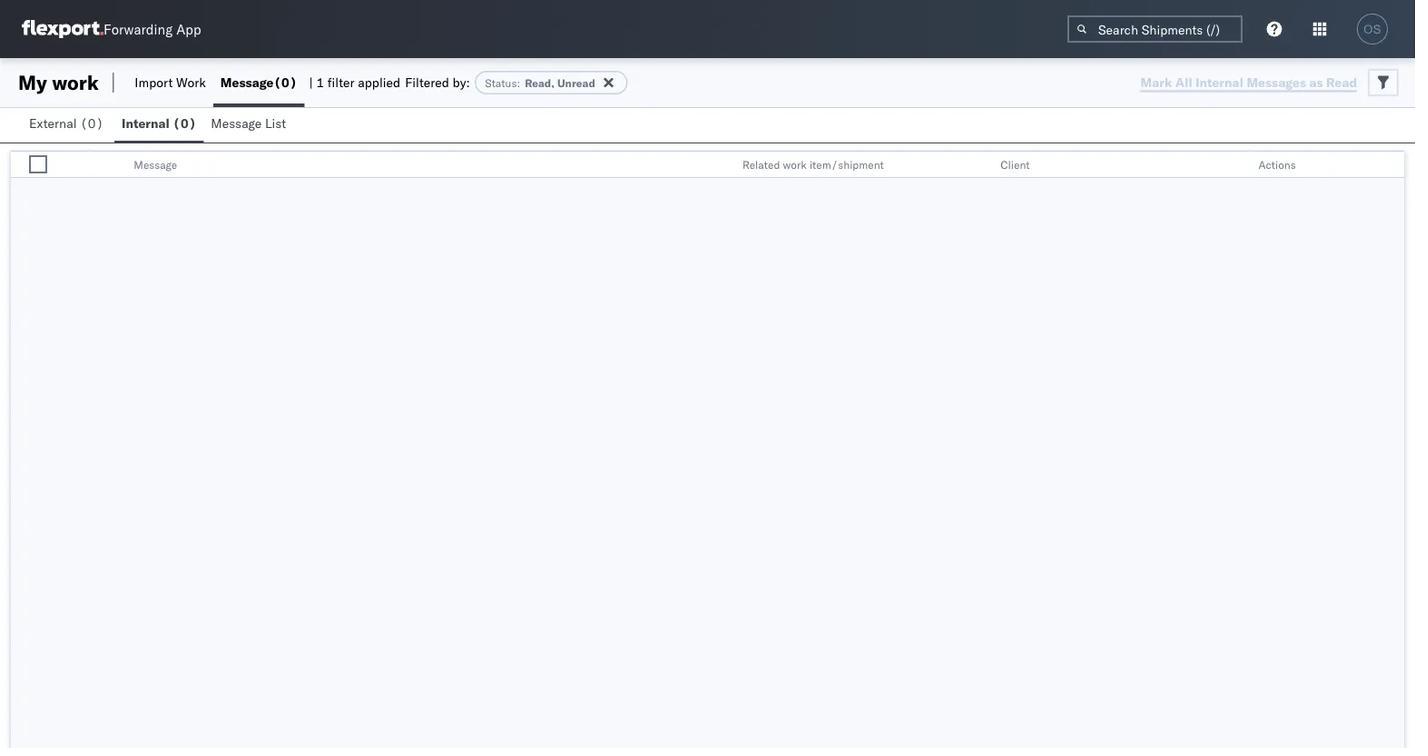 Task type: vqa. For each thing, say whether or not it's contained in the screenshot.
Los related to 'confirm pickup from los angeles, ca' link
no



Task type: describe. For each thing, give the bounding box(es) containing it.
list
[[265, 115, 286, 131]]

actions
[[1259, 158, 1296, 171]]

1
[[316, 74, 324, 90]]

:
[[517, 76, 520, 89]]

| 1 filter applied filtered by:
[[309, 74, 470, 90]]

internal (0)
[[122, 115, 196, 131]]

os
[[1364, 22, 1382, 36]]

status
[[485, 76, 517, 89]]

by:
[[453, 74, 470, 90]]

forwarding
[[104, 20, 173, 38]]

external (0) button
[[22, 107, 114, 143]]

message list button
[[204, 107, 297, 143]]

resize handle column header for actions
[[1383, 152, 1405, 179]]

unread
[[557, 76, 595, 89]]

item/shipment
[[810, 158, 884, 171]]

(0) for external (0)
[[80, 115, 104, 131]]

os button
[[1352, 8, 1394, 50]]

work
[[176, 74, 206, 90]]

external
[[29, 115, 77, 131]]

resize handle column header for message
[[712, 152, 734, 179]]

(0) for internal (0)
[[173, 115, 196, 131]]

client
[[1001, 158, 1030, 171]]

2 vertical spatial message
[[134, 158, 177, 171]]

forwarding app link
[[22, 20, 201, 38]]

message list
[[211, 115, 286, 131]]

my
[[18, 70, 47, 95]]

flexport. image
[[22, 20, 104, 38]]

1 resize handle column header from the left
[[67, 152, 88, 179]]

filter
[[328, 74, 355, 90]]

work for related
[[783, 158, 807, 171]]

(0) for message (0)
[[274, 74, 297, 90]]

internal
[[122, 115, 170, 131]]



Task type: locate. For each thing, give the bounding box(es) containing it.
status : read, unread
[[485, 76, 595, 89]]

2 resize handle column header from the left
[[712, 152, 734, 179]]

1 horizontal spatial (0)
[[173, 115, 196, 131]]

5 resize handle column header from the left
[[1383, 152, 1405, 179]]

related
[[743, 158, 780, 171]]

applied
[[358, 74, 401, 90]]

None checkbox
[[29, 155, 47, 173]]

resize handle column header for related work item/shipment
[[970, 152, 992, 179]]

message (0)
[[220, 74, 297, 90]]

message inside button
[[211, 115, 262, 131]]

(0) right external
[[80, 115, 104, 131]]

work
[[52, 70, 99, 95], [783, 158, 807, 171]]

work for my
[[52, 70, 99, 95]]

1 horizontal spatial work
[[783, 158, 807, 171]]

resize handle column header
[[67, 152, 88, 179], [712, 152, 734, 179], [970, 152, 992, 179], [1228, 152, 1250, 179], [1383, 152, 1405, 179]]

internal (0) button
[[114, 107, 204, 143]]

message
[[220, 74, 274, 90], [211, 115, 262, 131], [134, 158, 177, 171]]

Search Shipments (/) text field
[[1068, 15, 1243, 43]]

app
[[176, 20, 201, 38]]

(0)
[[274, 74, 297, 90], [80, 115, 104, 131], [173, 115, 196, 131]]

message down internal (0) button
[[134, 158, 177, 171]]

work up external (0) on the top left of the page
[[52, 70, 99, 95]]

message left list
[[211, 115, 262, 131]]

3 resize handle column header from the left
[[970, 152, 992, 179]]

work right related
[[783, 158, 807, 171]]

related work item/shipment
[[743, 158, 884, 171]]

message for list
[[211, 115, 262, 131]]

resize handle column header for client
[[1228, 152, 1250, 179]]

message for (0)
[[220, 74, 274, 90]]

|
[[309, 74, 313, 90]]

read,
[[525, 76, 555, 89]]

import work button
[[127, 58, 213, 107]]

0 vertical spatial work
[[52, 70, 99, 95]]

0 vertical spatial message
[[220, 74, 274, 90]]

import
[[135, 74, 173, 90]]

forwarding app
[[104, 20, 201, 38]]

0 horizontal spatial work
[[52, 70, 99, 95]]

import work
[[135, 74, 206, 90]]

1 vertical spatial message
[[211, 115, 262, 131]]

0 horizontal spatial (0)
[[80, 115, 104, 131]]

2 horizontal spatial (0)
[[274, 74, 297, 90]]

external (0)
[[29, 115, 104, 131]]

message up message list
[[220, 74, 274, 90]]

filtered
[[405, 74, 449, 90]]

4 resize handle column header from the left
[[1228, 152, 1250, 179]]

1 vertical spatial work
[[783, 158, 807, 171]]

(0) left |
[[274, 74, 297, 90]]

(0) right internal at the top left of page
[[173, 115, 196, 131]]

my work
[[18, 70, 99, 95]]



